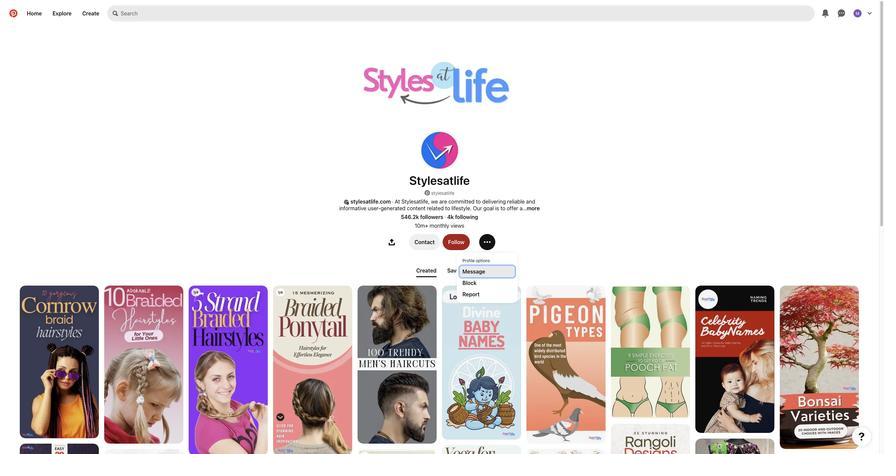 Task type: locate. For each thing, give the bounding box(es) containing it.
elevate your appearance with the timeless charm of cornrow braids. image
[[20, 286, 99, 439]]

profile cover image image
[[330, 27, 550, 151]]

informative
[[339, 205, 366, 211]]

0 horizontal spatial to
[[445, 205, 450, 211]]

back neck blouse features and new designs catalogue for 2023-2024 image
[[696, 439, 775, 455]]

and
[[526, 199, 535, 205]]

to
[[476, 199, 481, 205], [445, 205, 450, 211], [501, 205, 505, 211]]

list
[[0, 286, 879, 455]]

Search text field
[[121, 5, 815, 21]]

4k
[[447, 214, 454, 220]]

home link
[[21, 5, 47, 21]]

at
[[395, 199, 400, 205]]

0 vertical spatial ·
[[392, 199, 394, 205]]

this contains: deepavali rangoli, diwali india, diwali celebrations image
[[611, 424, 690, 455]]

reliable
[[507, 199, 525, 205]]

offer
[[507, 205, 518, 211]]

0 horizontal spatial ·
[[392, 199, 394, 205]]

explore a captivating collage of hairstyles for every occasion. find inspiration for your next look with trendy and unique hair ideas. discover the latest hair trends and styles in our diverse hairstyles collage. image
[[358, 449, 437, 455]]

546.2k
[[401, 214, 419, 220]]

contact
[[415, 239, 435, 245]]

to right is
[[501, 205, 505, 211]]

· inside 546.2k followers · 4k following 10m+ monthly views
[[445, 214, 446, 220]]

to down are
[[445, 205, 450, 211]]

· left at
[[392, 199, 394, 205]]

whether you prefer a casual vibe or a more polished appearance, these hairstyles offer a perfect blend of sophistication and creativity. unlock the secrets to stunning 5 strand braids and redefine your style. image
[[189, 286, 268, 455]]

create link
[[77, 5, 105, 21]]

generated
[[381, 205, 406, 211]]

to up our
[[476, 199, 481, 205]]

message
[[463, 269, 485, 275]]

1 horizontal spatial to
[[476, 199, 481, 205]]

profile options
[[463, 258, 490, 263]]

profile options element
[[460, 256, 515, 300]]

this contains: types of dentures image
[[527, 449, 606, 455]]

lifestyle.
[[452, 205, 472, 211]]

stylesatlife
[[431, 190, 455, 196]]

elevate your style with these 10 enchanting braided ponytail hairstyles that exude effortless elegance. discover step-by-step guides and unleash a new level of sophistication in your daily look. from chic to casual, find the perfect braided ponytail to complement your style effortlessly. image
[[273, 286, 352, 455]]

claimed website image
[[344, 200, 349, 205]]

user-
[[368, 205, 381, 211]]

followers
[[420, 214, 443, 220]]

· left 4k in the right top of the page
[[445, 214, 446, 220]]

follow
[[448, 239, 465, 245]]

are
[[439, 199, 447, 205]]

stylesatlife.com
[[351, 199, 391, 205]]

message menu item
[[460, 266, 515, 277]]

stylesatlife
[[409, 173, 470, 188]]

·
[[392, 199, 394, 205], [445, 214, 446, 220]]

1 horizontal spatial ·
[[445, 214, 446, 220]]

10m+
[[415, 223, 428, 229]]

1 vertical spatial ·
[[445, 214, 446, 220]]

created
[[416, 268, 437, 274]]

contact button
[[409, 234, 440, 250]]



Task type: describe. For each thing, give the bounding box(es) containing it.
546.2k followers · 4k following 10m+ monthly views
[[401, 214, 478, 229]]

options
[[476, 258, 490, 263]]

more button
[[527, 205, 540, 211]]

goal
[[484, 205, 494, 211]]

related
[[427, 205, 444, 211]]

this contains: exercises for pooch belly, exercises for tummy pooch, exercises for lowe pooch, exercises for pooch area, mommy pooch exercises, exercises for stomach pooch image
[[611, 286, 690, 419]]

monthly
[[430, 223, 449, 229]]

a…
[[520, 205, 527, 211]]

stylesatlife.com link
[[351, 199, 391, 205]]

saved link
[[445, 265, 466, 276]]

2 horizontal spatial to
[[501, 205, 505, 211]]

this contains: divine baby names, lord krishna inspired baby names image
[[442, 286, 521, 440]]

this contains: most gorgeous red birds on our planet image
[[104, 449, 183, 455]]

profile
[[463, 258, 475, 263]]

we
[[431, 199, 438, 205]]

stylesatlife.com ·
[[351, 199, 394, 205]]

following
[[455, 214, 478, 220]]

follow button
[[443, 234, 470, 250]]

report
[[463, 292, 480, 298]]

stylesatlife,
[[402, 199, 430, 205]]

committed
[[448, 199, 475, 205]]

explore the world of delightful braids for kids with our curated collection of 10 charming hairstyles. from playful pigtails to cute braided buns, discover easy and adorable options to make your little one's hair a stylish statement. get inspired and create magical moments with these sweet and kid-friendly braided looks! image
[[104, 286, 183, 444]]

explore
[[53, 10, 72, 16]]

this contains: deepavali food ideas 2023 image
[[20, 444, 99, 455]]

at stylesatlife, we are committed to delivering reliable and informative user-generated content related to lifestyle. our goal is to offer a…
[[339, 199, 535, 211]]

this contains: how yoga can be helpful for runners image
[[442, 445, 521, 455]]

explore link
[[47, 5, 77, 21]]

saved
[[447, 268, 463, 274]]

more
[[527, 205, 540, 211]]

100 men's haircut trends with names and pics image
[[358, 286, 437, 444]]

delivering
[[482, 199, 506, 205]]

block
[[463, 280, 477, 286]]

views
[[451, 223, 464, 229]]

is
[[495, 205, 499, 211]]

this contains: bonsai tree types for your space image
[[780, 286, 859, 449]]

created link
[[414, 265, 439, 276]]

take a look at them and choose the ones you like. we are sure you will find some good and interesting choices in this name list. image
[[696, 286, 775, 434]]

our
[[473, 205, 482, 211]]

this contains: pigeon species image
[[527, 286, 606, 444]]

maria williams image
[[854, 9, 862, 17]]

content
[[407, 205, 426, 211]]

search icon image
[[113, 11, 118, 16]]

· inside stylesatlife.com ·
[[392, 199, 394, 205]]

stylesatlife image
[[419, 130, 460, 171]]

pinterest image
[[425, 190, 430, 196]]

create
[[82, 10, 99, 16]]

home
[[27, 10, 42, 16]]



Task type: vqa. For each thing, say whether or not it's contained in the screenshot.
Message menu item
yes



